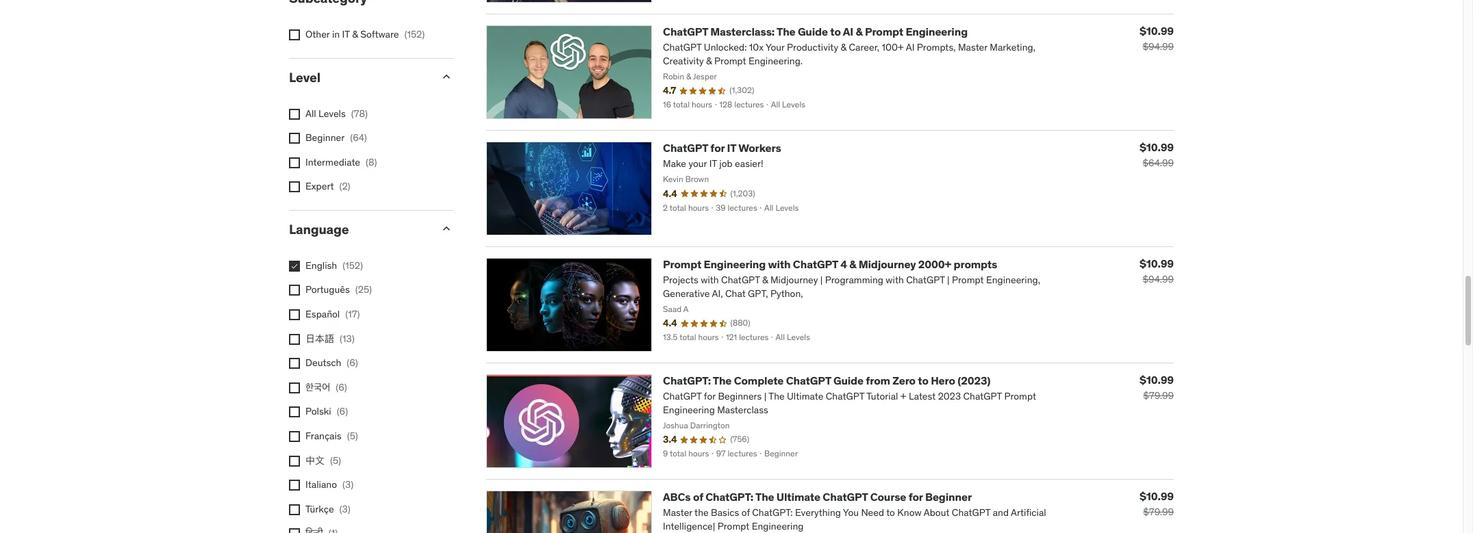 Task type: locate. For each thing, give the bounding box(es) containing it.
(13)
[[340, 333, 355, 345]]

1 vertical spatial engineering
[[704, 258, 766, 271]]

0 horizontal spatial it
[[342, 28, 350, 41]]

1 vertical spatial $94.99
[[1143, 274, 1174, 286]]

0 vertical spatial engineering
[[906, 25, 968, 39]]

0 vertical spatial beginner
[[306, 132, 345, 144]]

中文 (5)
[[306, 455, 341, 467]]

guide left from
[[834, 374, 864, 388]]

(6)
[[347, 357, 358, 369], [336, 381, 347, 394], [337, 406, 348, 418]]

2000+
[[918, 258, 952, 271]]

0 vertical spatial to
[[830, 25, 841, 39]]

1 horizontal spatial (5)
[[347, 430, 358, 442]]

9 xsmall image from the top
[[289, 456, 300, 467]]

(5) for français (5)
[[347, 430, 358, 442]]

for left workers at the right top of page
[[711, 141, 725, 155]]

the
[[777, 25, 796, 39], [713, 374, 732, 388], [756, 491, 774, 504]]

other in it & software (152)
[[306, 28, 425, 41]]

xsmall image for deutsch
[[289, 358, 300, 369]]

español
[[306, 308, 340, 321]]

0 vertical spatial chatgpt:
[[663, 374, 711, 388]]

0 horizontal spatial (152)
[[343, 259, 363, 272]]

guide
[[798, 25, 828, 39], [834, 374, 864, 388]]

(152) right software
[[405, 28, 425, 41]]

xsmall image for italiano
[[289, 480, 300, 491]]

prompt engineering with chatgpt 4 & midjourney 2000+ prompts
[[663, 258, 998, 271]]

0 horizontal spatial guide
[[798, 25, 828, 39]]

chatgpt:
[[663, 374, 711, 388], [706, 491, 754, 504]]

xsmall image for english
[[289, 261, 300, 272]]

(6) right 한국어
[[336, 381, 347, 394]]

türkçe (3)
[[306, 503, 351, 516]]

ai
[[843, 25, 854, 39]]

beginner (64)
[[306, 132, 367, 144]]

for
[[711, 141, 725, 155], [909, 491, 923, 504]]

4 xsmall image from the top
[[289, 383, 300, 394]]

intermediate (8)
[[306, 156, 377, 168]]

3 xsmall image from the top
[[289, 358, 300, 369]]

1 vertical spatial (6)
[[336, 381, 347, 394]]

xsmall image for español
[[289, 310, 300, 321]]

(5) right 中文 at the bottom left of page
[[330, 455, 341, 467]]

1 $10.99 from the top
[[1140, 24, 1174, 38]]

2 $94.99 from the top
[[1143, 274, 1174, 286]]

türkçe
[[306, 503, 334, 516]]

1 horizontal spatial for
[[909, 491, 923, 504]]

xsmall image left english
[[289, 261, 300, 272]]

2 vertical spatial (6)
[[337, 406, 348, 418]]

1 horizontal spatial the
[[756, 491, 774, 504]]

1 vertical spatial chatgpt:
[[706, 491, 754, 504]]

0 horizontal spatial beginner
[[306, 132, 345, 144]]

small image
[[440, 70, 453, 83]]

all levels (78)
[[306, 107, 368, 120]]

(6) for deutsch (6)
[[347, 357, 358, 369]]

8 xsmall image from the top
[[289, 529, 300, 534]]

xsmall image left 日本語
[[289, 334, 300, 345]]

engineering
[[906, 25, 968, 39], [704, 258, 766, 271]]

中文
[[306, 455, 325, 467]]

5 xsmall image from the top
[[289, 285, 300, 296]]

1 vertical spatial prompt
[[663, 258, 702, 271]]

0 horizontal spatial prompt
[[663, 258, 702, 271]]

xsmall image for polski
[[289, 407, 300, 418]]

6 xsmall image from the top
[[289, 310, 300, 321]]

xsmall image left 'beginner (64)'
[[289, 133, 300, 144]]

(78)
[[351, 107, 368, 120]]

(64)
[[350, 132, 367, 144]]

0 vertical spatial (5)
[[347, 430, 358, 442]]

1 $94.99 from the top
[[1143, 41, 1174, 53]]

2 xsmall image from the top
[[289, 182, 300, 193]]

5 xsmall image from the top
[[289, 432, 300, 442]]

(6) down (13)
[[347, 357, 358, 369]]

3 $10.99 from the top
[[1140, 257, 1174, 271]]

1 horizontal spatial to
[[918, 374, 929, 388]]

(6) right polski
[[337, 406, 348, 418]]

to right zero
[[918, 374, 929, 388]]

5 $10.99 from the top
[[1140, 490, 1174, 504]]

xsmall image left intermediate in the left top of the page
[[289, 157, 300, 168]]

beginner
[[306, 132, 345, 144], [925, 491, 972, 504]]

$10.99 $79.99 for abcs of chatgpt: the ultimate chatgpt course for beginner
[[1140, 490, 1174, 519]]

to
[[830, 25, 841, 39], [918, 374, 929, 388]]

0 horizontal spatial (5)
[[330, 455, 341, 467]]

ultimate
[[777, 491, 821, 504]]

italiano
[[306, 479, 337, 491]]

1 $79.99 from the top
[[1143, 390, 1174, 402]]

it left workers at the right top of page
[[727, 141, 736, 155]]

0 vertical spatial (3)
[[343, 479, 354, 491]]

xsmall image for other
[[289, 30, 300, 41]]

chatgpt masterclass: the guide to ai & prompt engineering
[[663, 25, 968, 39]]

2 vertical spatial the
[[756, 491, 774, 504]]

zero
[[893, 374, 916, 388]]

to left ai
[[830, 25, 841, 39]]

the left ultimate
[[756, 491, 774, 504]]

$94.99
[[1143, 41, 1174, 53], [1143, 274, 1174, 286]]

level button
[[289, 69, 429, 85]]

the left complete
[[713, 374, 732, 388]]

1 vertical spatial guide
[[834, 374, 864, 388]]

of
[[693, 491, 703, 504]]

$10.99 for beginner
[[1140, 490, 1174, 504]]

$10.99 for prompts
[[1140, 257, 1174, 271]]

1 horizontal spatial engineering
[[906, 25, 968, 39]]

1 xsmall image from the top
[[289, 109, 300, 120]]

0 horizontal spatial the
[[713, 374, 732, 388]]

prompt
[[865, 25, 904, 39], [663, 258, 702, 271]]

(152) up (25)
[[343, 259, 363, 272]]

0 vertical spatial $10.99 $79.99
[[1140, 374, 1174, 402]]

1 vertical spatial for
[[909, 491, 923, 504]]

0 vertical spatial the
[[777, 25, 796, 39]]

4 $10.99 from the top
[[1140, 374, 1174, 387]]

$79.99 for abcs of chatgpt: the ultimate chatgpt course for beginner
[[1143, 506, 1174, 519]]

7 xsmall image from the top
[[289, 505, 300, 516]]

1 horizontal spatial prompt
[[865, 25, 904, 39]]

2 $10.99 $79.99 from the top
[[1140, 490, 1174, 519]]

(5)
[[347, 430, 358, 442], [330, 455, 341, 467]]

2 $10.99 $94.99 from the top
[[1140, 257, 1174, 286]]

(17)
[[345, 308, 360, 321]]

xsmall image
[[289, 30, 300, 41], [289, 182, 300, 193], [289, 358, 300, 369], [289, 383, 300, 394], [289, 432, 300, 442], [289, 480, 300, 491], [289, 505, 300, 516], [289, 529, 300, 534]]

expert
[[306, 180, 334, 193]]

1 vertical spatial (5)
[[330, 455, 341, 467]]

it right the "in"
[[342, 28, 350, 41]]

xsmall image left español
[[289, 310, 300, 321]]

1 vertical spatial (3)
[[339, 503, 351, 516]]

$94.99 for prompt engineering with chatgpt 4 & midjourney 2000+ prompts
[[1143, 274, 1174, 286]]

&
[[856, 25, 863, 39], [352, 28, 358, 41], [850, 258, 856, 271]]

(5) right français
[[347, 430, 358, 442]]

$10.99 $94.99
[[1140, 24, 1174, 53], [1140, 257, 1174, 286]]

for right "course"
[[909, 491, 923, 504]]

deutsch
[[306, 357, 341, 369]]

xsmall image left 中文 at the bottom left of page
[[289, 456, 300, 467]]

the right "masterclass:"
[[777, 25, 796, 39]]

6 xsmall image from the top
[[289, 480, 300, 491]]

polski (6)
[[306, 406, 348, 418]]

beginner down levels
[[306, 132, 345, 144]]

1 $10.99 $94.99 from the top
[[1140, 24, 1174, 53]]

0 vertical spatial $79.99
[[1143, 390, 1174, 402]]

(3)
[[343, 479, 354, 491], [339, 503, 351, 516]]

4 xsmall image from the top
[[289, 261, 300, 272]]

xsmall image left polski
[[289, 407, 300, 418]]

$10.99
[[1140, 24, 1174, 38], [1140, 141, 1174, 154], [1140, 257, 1174, 271], [1140, 374, 1174, 387], [1140, 490, 1174, 504]]

0 vertical spatial $94.99
[[1143, 41, 1174, 53]]

1 horizontal spatial (152)
[[405, 28, 425, 41]]

software
[[360, 28, 399, 41]]

complete
[[734, 374, 784, 388]]

8 xsmall image from the top
[[289, 407, 300, 418]]

(8)
[[366, 156, 377, 168]]

1 vertical spatial (152)
[[343, 259, 363, 272]]

0 vertical spatial (152)
[[405, 28, 425, 41]]

(3) right türkçe
[[339, 503, 351, 516]]

xsmall image for 한국어
[[289, 383, 300, 394]]

it for workers
[[727, 141, 736, 155]]

1 vertical spatial $79.99
[[1143, 506, 1174, 519]]

xsmall image left 'português' at the bottom of the page
[[289, 285, 300, 296]]

xsmall image left all at the left of page
[[289, 109, 300, 120]]

expert (2)
[[306, 180, 350, 193]]

xsmall image
[[289, 109, 300, 120], [289, 133, 300, 144], [289, 157, 300, 168], [289, 261, 300, 272], [289, 285, 300, 296], [289, 310, 300, 321], [289, 334, 300, 345], [289, 407, 300, 418], [289, 456, 300, 467]]

(3) right italiano
[[343, 479, 354, 491]]

course
[[870, 491, 907, 504]]

7 xsmall image from the top
[[289, 334, 300, 345]]

2 xsmall image from the top
[[289, 133, 300, 144]]

$10.99 $79.99
[[1140, 374, 1174, 402], [1140, 490, 1174, 519]]

it
[[342, 28, 350, 41], [727, 141, 736, 155]]

1 $10.99 $79.99 from the top
[[1140, 374, 1174, 402]]

3 xsmall image from the top
[[289, 157, 300, 168]]

$10.99 $94.99 for prompt engineering with chatgpt 4 & midjourney 2000+ prompts
[[1140, 257, 1174, 286]]

4
[[841, 258, 847, 271]]

1 horizontal spatial it
[[727, 141, 736, 155]]

1 xsmall image from the top
[[289, 30, 300, 41]]

hero
[[931, 374, 955, 388]]

chatgpt for it workers
[[663, 141, 781, 155]]

0 vertical spatial (6)
[[347, 357, 358, 369]]

0 horizontal spatial for
[[711, 141, 725, 155]]

$64.99
[[1143, 157, 1174, 169]]

1 vertical spatial $10.99 $94.99
[[1140, 257, 1174, 286]]

2 horizontal spatial the
[[777, 25, 796, 39]]

1 vertical spatial it
[[727, 141, 736, 155]]

prompts
[[954, 258, 998, 271]]

$79.99
[[1143, 390, 1174, 402], [1143, 506, 1174, 519]]

$10.99 for hero
[[1140, 374, 1174, 387]]

0 vertical spatial it
[[342, 28, 350, 41]]

2 $79.99 from the top
[[1143, 506, 1174, 519]]

1 horizontal spatial beginner
[[925, 491, 972, 504]]

português
[[306, 284, 350, 296]]

in
[[332, 28, 340, 41]]

(152)
[[405, 28, 425, 41], [343, 259, 363, 272]]

& right ai
[[856, 25, 863, 39]]

xsmall image for 日本語
[[289, 334, 300, 345]]

1 vertical spatial $10.99 $79.99
[[1140, 490, 1174, 519]]

0 horizontal spatial to
[[830, 25, 841, 39]]

guide left ai
[[798, 25, 828, 39]]

0 horizontal spatial engineering
[[704, 258, 766, 271]]

0 vertical spatial for
[[711, 141, 725, 155]]

xsmall image for all
[[289, 109, 300, 120]]

chatgpt
[[663, 25, 708, 39], [663, 141, 708, 155], [793, 258, 838, 271], [786, 374, 831, 388], [823, 491, 868, 504]]

1 vertical spatial the
[[713, 374, 732, 388]]

beginner right "course"
[[925, 491, 972, 504]]

0 vertical spatial $10.99 $94.99
[[1140, 24, 1174, 53]]



Task type: vqa. For each thing, say whether or not it's contained in the screenshot.
top "(152)"
yes



Task type: describe. For each thing, give the bounding box(es) containing it.
language
[[289, 221, 349, 238]]

2 $10.99 from the top
[[1140, 141, 1174, 154]]

français
[[306, 430, 342, 442]]

(3) for italiano (3)
[[343, 479, 354, 491]]

deutsch (6)
[[306, 357, 358, 369]]

xsmall image for beginner
[[289, 133, 300, 144]]

chatgpt for it workers link
[[663, 141, 781, 155]]

português (25)
[[306, 284, 372, 296]]

abcs of chatgpt: the ultimate chatgpt course for beginner
[[663, 491, 972, 504]]

english
[[306, 259, 337, 272]]

español (17)
[[306, 308, 360, 321]]

with
[[768, 258, 791, 271]]

(25)
[[355, 284, 372, 296]]

1 horizontal spatial guide
[[834, 374, 864, 388]]

chatgpt: the complete chatgpt guide from zero to hero (2023) link
[[663, 374, 991, 388]]

other
[[306, 28, 330, 41]]

prompt engineering with chatgpt 4 & midjourney 2000+ prompts link
[[663, 258, 998, 271]]

0 vertical spatial prompt
[[865, 25, 904, 39]]

midjourney
[[859, 258, 916, 271]]

italiano (3)
[[306, 479, 354, 491]]

masterclass:
[[711, 25, 775, 39]]

日本語 (13)
[[306, 333, 355, 345]]

levels
[[319, 107, 346, 120]]

polski
[[306, 406, 331, 418]]

small image
[[440, 222, 453, 236]]

(3) for türkçe (3)
[[339, 503, 351, 516]]

$10.99 for engineering
[[1140, 24, 1174, 38]]

& right 4
[[850, 258, 856, 271]]

(2023)
[[958, 374, 991, 388]]

$10.99 $79.99 for chatgpt: the complete chatgpt guide from zero to hero (2023)
[[1140, 374, 1174, 402]]

xsmall image for 中文
[[289, 456, 300, 467]]

$79.99 for chatgpt: the complete chatgpt guide from zero to hero (2023)
[[1143, 390, 1174, 402]]

english (152)
[[306, 259, 363, 272]]

intermediate
[[306, 156, 360, 168]]

(6) for polski (6)
[[337, 406, 348, 418]]

chatgpt masterclass: the guide to ai & prompt engineering link
[[663, 25, 968, 39]]

0 vertical spatial guide
[[798, 25, 828, 39]]

français (5)
[[306, 430, 358, 442]]

it for &
[[342, 28, 350, 41]]

한국어
[[306, 381, 330, 394]]

language button
[[289, 221, 429, 238]]

xsmall image for expert
[[289, 182, 300, 193]]

abcs of chatgpt: the ultimate chatgpt course for beginner link
[[663, 491, 972, 504]]

$10.99 $94.99 for chatgpt masterclass: the guide to ai & prompt engineering
[[1140, 24, 1174, 53]]

xsmall image for türkçe
[[289, 505, 300, 516]]

xsmall image for intermediate
[[289, 157, 300, 168]]

from
[[866, 374, 890, 388]]

& right the "in"
[[352, 28, 358, 41]]

日本語
[[306, 333, 334, 345]]

abcs
[[663, 491, 691, 504]]

1 vertical spatial beginner
[[925, 491, 972, 504]]

(2)
[[339, 180, 350, 193]]

all
[[306, 107, 316, 120]]

(5) for 中文 (5)
[[330, 455, 341, 467]]

workers
[[739, 141, 781, 155]]

$10.99 $64.99
[[1140, 141, 1174, 169]]

한국어 (6)
[[306, 381, 347, 394]]

xsmall image for français
[[289, 432, 300, 442]]

1 vertical spatial to
[[918, 374, 929, 388]]

(6) for 한국어 (6)
[[336, 381, 347, 394]]

xsmall image for português
[[289, 285, 300, 296]]

$94.99 for chatgpt masterclass: the guide to ai & prompt engineering
[[1143, 41, 1174, 53]]

chatgpt: the complete chatgpt guide from zero to hero (2023)
[[663, 374, 991, 388]]

level
[[289, 69, 321, 85]]



